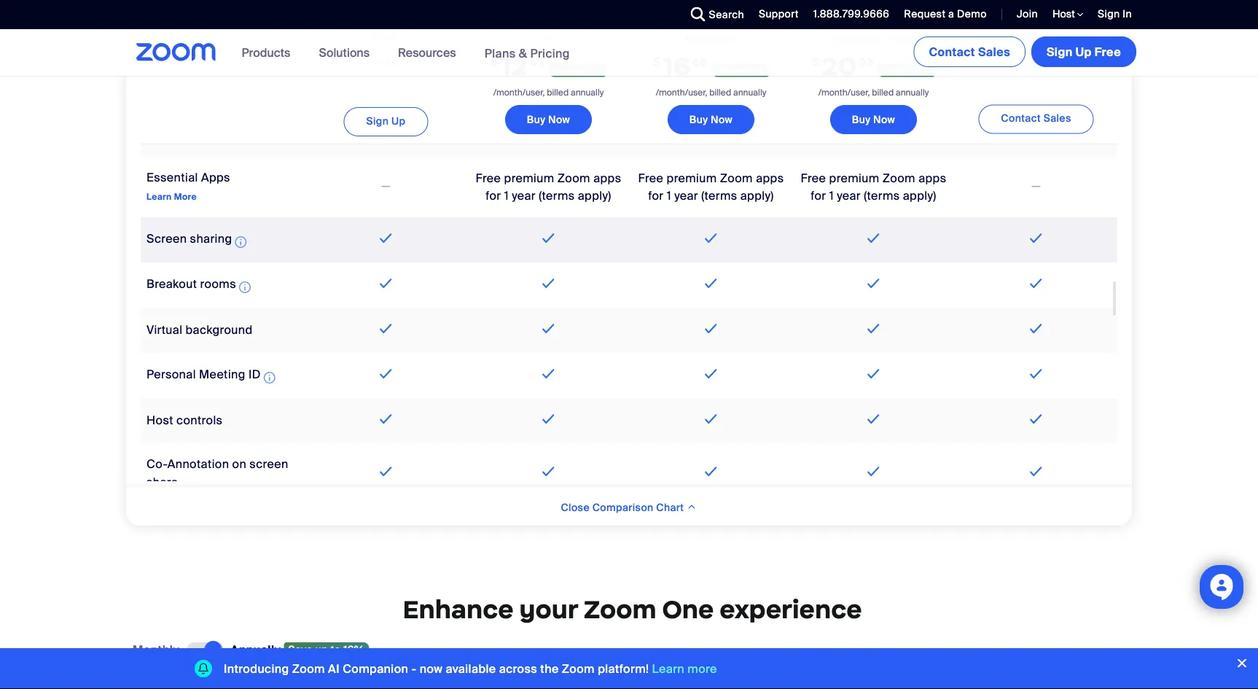 Task type: locate. For each thing, give the bounding box(es) containing it.
contact sales down demo
[[930, 44, 1011, 59]]

1 horizontal spatial year
[[675, 189, 699, 204]]

2 not included image from the left
[[1030, 178, 1044, 195]]

search button
[[680, 0, 748, 29]]

sign for sign up
[[367, 114, 389, 127]]

$ left 20
[[813, 55, 820, 68]]

/month/user, for 20
[[819, 87, 870, 98]]

1 horizontal spatial contact
[[1002, 112, 1042, 125]]

$ inside $ 16 66 save 16%
[[653, 55, 661, 68]]

0 horizontal spatial not included image
[[379, 178, 393, 195]]

1 horizontal spatial business
[[834, 30, 886, 45]]

not included image
[[379, 178, 393, 195], [1030, 178, 1044, 195]]

0 horizontal spatial premium
[[504, 171, 555, 187]]

save left up
[[289, 643, 313, 656]]

1 vertical spatial contact sales
[[1002, 112, 1072, 125]]

1 vertical spatial host
[[147, 413, 173, 428]]

application
[[141, 21, 1118, 505]]

16%
[[744, 63, 765, 77], [910, 63, 931, 77], [344, 643, 365, 656]]

2 business from the left
[[834, 30, 886, 45]]

breakout rooms application
[[147, 277, 254, 296]]

1
[[504, 189, 509, 204], [667, 189, 672, 204], [830, 189, 834, 204]]

a
[[949, 7, 955, 21]]

up down 'product information' navigation
[[392, 114, 406, 127]]

3 buy from the left
[[853, 113, 871, 126]]

plans & pricing link
[[485, 45, 570, 61], [485, 45, 570, 61]]

2 horizontal spatial billed
[[872, 87, 894, 98]]

annually down $ 16 66 save 16%
[[734, 87, 767, 98]]

learn
[[147, 192, 172, 203], [652, 661, 685, 676]]

1 /month/user, billed annually from the left
[[494, 87, 604, 98]]

buy now link for 20
[[831, 105, 918, 134]]

resources button
[[398, 29, 463, 76]]

2 horizontal spatial free premium zoom apps for 1 year (terms apply)
[[801, 171, 947, 204]]

screen
[[250, 457, 289, 472]]

up inside button
[[1076, 44, 1092, 59]]

buy now link down $ 20 83 save 16%
[[831, 105, 918, 134]]

1 horizontal spatial buy now
[[690, 113, 733, 126]]

now for 16
[[711, 113, 733, 126]]

1 buy from the left
[[527, 113, 546, 126]]

0 horizontal spatial 16%
[[344, 643, 365, 656]]

contact down a
[[930, 44, 976, 59]]

0 vertical spatial contact sales link
[[914, 36, 1026, 67]]

up
[[1076, 44, 1092, 59], [392, 114, 406, 127]]

1 billed from the left
[[547, 87, 569, 98]]

business for business plus
[[834, 30, 886, 45]]

on
[[232, 457, 247, 472]]

1 $ from the left
[[491, 55, 498, 68]]

contact sales link down meetings navigation
[[979, 105, 1095, 134]]

2 buy now from the left
[[690, 113, 733, 126]]

0 horizontal spatial business
[[685, 30, 738, 45]]

2 horizontal spatial /month/user, billed annually
[[819, 87, 929, 98]]

1 horizontal spatial /month/user,
[[656, 87, 708, 98]]

host right join on the top right of the page
[[1053, 7, 1078, 21]]

1 horizontal spatial $
[[653, 55, 661, 68]]

$ 20 83 save 16%
[[813, 50, 931, 82]]

1 horizontal spatial sales
[[1044, 112, 1072, 125]]

16% inside $ 20 83 save 16%
[[910, 63, 931, 77]]

$ for 12
[[491, 55, 498, 68]]

1 buy now link from the left
[[505, 105, 592, 134]]

1 /month/user, from the left
[[494, 87, 545, 98]]

experience
[[720, 594, 863, 625]]

1 horizontal spatial now
[[711, 113, 733, 126]]

buy
[[527, 113, 546, 126], [690, 113, 708, 126], [853, 113, 871, 126]]

2 for from the left
[[649, 189, 664, 204]]

1 horizontal spatial apply)
[[741, 189, 774, 204]]

available
[[446, 661, 496, 676]]

breakout
[[147, 277, 197, 292]]

0 horizontal spatial host
[[147, 413, 173, 428]]

now for 20
[[874, 113, 896, 126]]

sales down sign up free button
[[1044, 112, 1072, 125]]

2 horizontal spatial for
[[811, 189, 827, 204]]

/month/user, down '12'
[[494, 87, 545, 98]]

$ 16 66 save 16%
[[653, 50, 765, 82]]

$
[[491, 55, 498, 68], [653, 55, 661, 68], [813, 55, 820, 68]]

$ inside $ 20 83 save 16%
[[813, 55, 820, 68]]

2 billed from the left
[[710, 87, 732, 98]]

/month/user, billed annually down $ 12 49 save 21%
[[494, 87, 604, 98]]

save right 83
[[882, 63, 907, 77]]

save for 12
[[554, 63, 578, 77]]

3 /month/user, billed annually from the left
[[819, 87, 929, 98]]

controls
[[177, 413, 223, 428]]

2 horizontal spatial sign
[[1098, 7, 1121, 21]]

0 horizontal spatial billed
[[547, 87, 569, 98]]

/month/user, billed annually for 12
[[494, 87, 604, 98]]

product information navigation
[[231, 29, 581, 77]]

1 business from the left
[[685, 30, 738, 45]]

0 horizontal spatial sales
[[979, 44, 1011, 59]]

1 horizontal spatial sign
[[1047, 44, 1073, 59]]

/month/user, billed annually down $ 20 83 save 16%
[[819, 87, 929, 98]]

pro
[[539, 30, 559, 45]]

save inside $ 16 66 save 16%
[[717, 63, 741, 77]]

1 buy now from the left
[[527, 113, 570, 126]]

/month/user, down 20
[[819, 87, 870, 98]]

sign inside sign up free button
[[1047, 44, 1073, 59]]

breakout rooms image
[[239, 278, 251, 296]]

16% down plus at the top right
[[910, 63, 931, 77]]

0 horizontal spatial apps
[[594, 171, 622, 187]]

the
[[541, 661, 559, 676]]

1 horizontal spatial for
[[649, 189, 664, 204]]

chart
[[657, 501, 684, 514]]

0 horizontal spatial buy now
[[527, 113, 570, 126]]

0 vertical spatial sales
[[979, 44, 1011, 59]]

business down search button
[[685, 30, 738, 45]]

2 horizontal spatial $
[[813, 55, 820, 68]]

buy down $ 12 49 save 21%
[[527, 113, 546, 126]]

66
[[693, 55, 709, 69]]

1 horizontal spatial free premium zoom apps for 1 year (terms apply)
[[639, 171, 784, 204]]

16% inside "annually save up to 16%"
[[344, 643, 365, 656]]

1 now from the left
[[548, 113, 570, 126]]

now down $ 16 66 save 16%
[[711, 113, 733, 126]]

12
[[501, 50, 528, 82]]

buy now down $ 20 83 save 16%
[[853, 113, 896, 126]]

3 for from the left
[[811, 189, 827, 204]]

request a demo link
[[894, 0, 991, 29], [905, 7, 988, 21]]

3 buy now link from the left
[[831, 105, 918, 134]]

1 vertical spatial learn
[[652, 661, 685, 676]]

0 vertical spatial learn
[[147, 192, 172, 203]]

2 annually from the left
[[734, 87, 767, 98]]

1 vertical spatial sign
[[1047, 44, 1073, 59]]

buy now for 16
[[690, 113, 733, 126]]

1 vertical spatial up
[[392, 114, 406, 127]]

platform!
[[598, 661, 649, 676]]

buy now down $ 16 66 save 16%
[[690, 113, 733, 126]]

0 horizontal spatial 1
[[504, 189, 509, 204]]

0 horizontal spatial $
[[491, 55, 498, 68]]

virtual
[[147, 323, 183, 338]]

buy now for 12
[[527, 113, 570, 126]]

business
[[685, 30, 738, 45], [834, 30, 886, 45]]

2 (terms from the left
[[702, 189, 738, 204]]

2 /month/user, billed annually from the left
[[656, 87, 767, 98]]

2 horizontal spatial premium
[[830, 171, 880, 187]]

(terms
[[539, 189, 575, 204], [702, 189, 738, 204], [864, 189, 900, 204]]

1 vertical spatial contact
[[1002, 112, 1042, 125]]

1 horizontal spatial buy
[[690, 113, 708, 126]]

2 vertical spatial sign
[[367, 114, 389, 127]]

host inside dropdown button
[[1053, 7, 1078, 21]]

2 horizontal spatial annually
[[896, 87, 929, 98]]

now down $ 20 83 save 16%
[[874, 113, 896, 126]]

now
[[548, 113, 570, 126], [711, 113, 733, 126], [874, 113, 896, 126]]

2 horizontal spatial apply)
[[903, 189, 937, 204]]

$ left 16
[[653, 55, 661, 68]]

sales inside application
[[1044, 112, 1072, 125]]

billed for 12
[[547, 87, 569, 98]]

1 annually from the left
[[571, 87, 604, 98]]

0 horizontal spatial for
[[486, 189, 501, 204]]

buy down $ 16 66 save 16%
[[690, 113, 708, 126]]

0 vertical spatial contact sales
[[930, 44, 1011, 59]]

save inside $ 12 49 save 21%
[[554, 63, 578, 77]]

annually
[[571, 87, 604, 98], [734, 87, 767, 98], [896, 87, 929, 98]]

2 /month/user, from the left
[[656, 87, 708, 98]]

buy for 20
[[853, 113, 871, 126]]

billed down $ 20 83 save 16%
[[872, 87, 894, 98]]

sign inside sign up link
[[367, 114, 389, 127]]

1 vertical spatial sales
[[1044, 112, 1072, 125]]

included image
[[377, 230, 396, 247], [539, 230, 558, 247], [702, 230, 721, 247], [865, 230, 884, 247], [539, 275, 558, 292], [702, 275, 721, 292], [865, 275, 884, 292], [865, 320, 884, 337], [377, 365, 396, 383], [539, 365, 558, 383], [702, 365, 721, 383], [377, 410, 396, 428], [539, 410, 558, 428], [702, 410, 721, 428], [865, 410, 884, 428], [539, 463, 558, 481], [865, 463, 884, 481]]

included image
[[1027, 230, 1046, 247], [377, 275, 396, 292], [1027, 275, 1046, 292], [377, 320, 396, 337], [539, 320, 558, 337], [702, 320, 721, 337], [1027, 320, 1046, 337], [865, 365, 884, 383], [1027, 365, 1046, 383], [1027, 410, 1046, 428], [377, 463, 396, 481], [702, 463, 721, 481], [1027, 463, 1046, 481]]

/month/user, down 16
[[656, 87, 708, 98]]

2 $ from the left
[[653, 55, 661, 68]]

1 apps from the left
[[594, 171, 622, 187]]

1 horizontal spatial apps
[[756, 171, 784, 187]]

2 horizontal spatial 1
[[830, 189, 834, 204]]

16% right 66
[[744, 63, 765, 77]]

banner containing contact sales
[[119, 29, 1140, 77]]

0 vertical spatial sign
[[1098, 7, 1121, 21]]

sign up link
[[344, 107, 428, 136]]

buy now
[[527, 113, 570, 126], [690, 113, 733, 126], [853, 113, 896, 126]]

up down "host" dropdown button
[[1076, 44, 1092, 59]]

16% inside $ 16 66 save 16%
[[744, 63, 765, 77]]

1 horizontal spatial not included image
[[1030, 178, 1044, 195]]

0 horizontal spatial /month/user, billed annually
[[494, 87, 604, 98]]

sign
[[1098, 7, 1121, 21], [1047, 44, 1073, 59], [367, 114, 389, 127]]

buy now link for 16
[[668, 105, 755, 134]]

essential apps learn more
[[147, 170, 230, 203]]

contact sales
[[930, 44, 1011, 59], [1002, 112, 1072, 125]]

for
[[486, 189, 501, 204], [649, 189, 664, 204], [811, 189, 827, 204]]

3 /month/user, from the left
[[819, 87, 870, 98]]

host controls
[[147, 413, 223, 428]]

1 horizontal spatial 1
[[667, 189, 672, 204]]

buy now link
[[505, 105, 592, 134], [668, 105, 755, 134], [831, 105, 918, 134]]

2 horizontal spatial apps
[[919, 171, 947, 187]]

save down pricing
[[554, 63, 578, 77]]

2 horizontal spatial buy
[[853, 113, 871, 126]]

premium
[[504, 171, 555, 187], [667, 171, 717, 187], [830, 171, 880, 187]]

now
[[420, 661, 443, 676]]

contact sales link
[[914, 36, 1026, 67], [979, 105, 1095, 134]]

comparison
[[593, 501, 654, 514]]

2 premium from the left
[[667, 171, 717, 187]]

1 horizontal spatial /month/user, billed annually
[[656, 87, 767, 98]]

save for 16
[[717, 63, 741, 77]]

1 year from the left
[[512, 189, 536, 204]]

annually
[[231, 642, 281, 657]]

year
[[512, 189, 536, 204], [675, 189, 699, 204], [837, 189, 861, 204]]

1 horizontal spatial billed
[[710, 87, 732, 98]]

2 horizontal spatial buy now
[[853, 113, 896, 126]]

billed down $ 12 49 save 21%
[[547, 87, 569, 98]]

3 $ from the left
[[813, 55, 820, 68]]

0 vertical spatial up
[[1076, 44, 1092, 59]]

0 horizontal spatial buy
[[527, 113, 546, 126]]

annually down 21%
[[571, 87, 604, 98]]

sign in link
[[1088, 0, 1140, 29], [1098, 7, 1133, 21]]

buy down $ 20 83 save 16%
[[853, 113, 871, 126]]

screen
[[147, 231, 187, 247]]

billed down $ 16 66 save 16%
[[710, 87, 732, 98]]

zoom
[[558, 171, 591, 187], [720, 171, 753, 187], [883, 171, 916, 187], [584, 594, 657, 625], [292, 661, 325, 676], [562, 661, 595, 676]]

1 horizontal spatial (terms
[[702, 189, 738, 204]]

free
[[1095, 44, 1122, 59], [374, 55, 398, 68], [476, 171, 501, 187], [639, 171, 664, 187], [801, 171, 827, 187]]

1 premium from the left
[[504, 171, 555, 187]]

1 horizontal spatial buy now link
[[668, 105, 755, 134]]

annually for 12
[[571, 87, 604, 98]]

0 horizontal spatial sign
[[367, 114, 389, 127]]

contact sales down meetings navigation
[[1002, 112, 1072, 125]]

buy now link down $ 16 66 save 16%
[[668, 105, 755, 134]]

3 now from the left
[[874, 113, 896, 126]]

learn left more
[[652, 661, 685, 676]]

/month/user, billed annually for 20
[[819, 87, 929, 98]]

2 now from the left
[[711, 113, 733, 126]]

0 horizontal spatial /month/user,
[[494, 87, 545, 98]]

sales down demo
[[979, 44, 1011, 59]]

save right 66
[[717, 63, 741, 77]]

contact
[[930, 44, 976, 59], [1002, 112, 1042, 125]]

0 horizontal spatial free premium zoom apps for 1 year (terms apply)
[[476, 171, 622, 204]]

host inside application
[[147, 413, 173, 428]]

buy now down $ 12 49 save 21%
[[527, 113, 570, 126]]

0 horizontal spatial contact
[[930, 44, 976, 59]]

2 horizontal spatial year
[[837, 189, 861, 204]]

co-annotation on screen share
[[147, 457, 289, 491]]

2 horizontal spatial 16%
[[910, 63, 931, 77]]

sales
[[979, 44, 1011, 59], [1044, 112, 1072, 125]]

now down $ 12 49 save 21%
[[548, 113, 570, 126]]

1 horizontal spatial annually
[[734, 87, 767, 98]]

1 horizontal spatial up
[[1076, 44, 1092, 59]]

0 horizontal spatial (terms
[[539, 189, 575, 204]]

join link
[[1007, 0, 1042, 29], [1017, 7, 1039, 21]]

learn more link
[[652, 661, 718, 676]]

0 horizontal spatial buy now link
[[505, 105, 592, 134]]

2 buy now link from the left
[[668, 105, 755, 134]]

apps
[[201, 170, 230, 185]]

/month/user, billed annually down $ 16 66 save 16%
[[656, 87, 767, 98]]

0 horizontal spatial apply)
[[578, 189, 612, 204]]

share
[[147, 475, 178, 491]]

0 horizontal spatial learn
[[147, 192, 172, 203]]

contact sales link down demo
[[914, 36, 1026, 67]]

products button
[[242, 29, 297, 76]]

cell
[[305, 120, 468, 151], [468, 121, 630, 150], [630, 121, 793, 150], [793, 121, 955, 150], [955, 121, 1118, 150]]

$ left '12'
[[491, 55, 498, 68]]

save
[[554, 63, 578, 77], [717, 63, 741, 77], [882, 63, 907, 77], [289, 643, 313, 656]]

host for host controls
[[147, 413, 173, 428]]

1 horizontal spatial host
[[1053, 7, 1078, 21]]

0 horizontal spatial annually
[[571, 87, 604, 98]]

16% right to
[[344, 643, 365, 656]]

apply)
[[578, 189, 612, 204], [741, 189, 774, 204], [903, 189, 937, 204]]

banner
[[119, 29, 1140, 77]]

2 year from the left
[[675, 189, 699, 204]]

2 buy from the left
[[690, 113, 708, 126]]

sign up free
[[1047, 44, 1122, 59]]

contact inside application
[[1002, 112, 1042, 125]]

&
[[519, 45, 528, 61]]

3 apps from the left
[[919, 171, 947, 187]]

/month/user, for 16
[[656, 87, 708, 98]]

buy now link down $ 12 49 save 21%
[[505, 105, 592, 134]]

business up 83
[[834, 30, 886, 45]]

1.888.799.9666 button
[[803, 0, 894, 29], [814, 7, 890, 21]]

3 apply) from the left
[[903, 189, 937, 204]]

0 vertical spatial contact
[[930, 44, 976, 59]]

2 horizontal spatial now
[[874, 113, 896, 126]]

3 billed from the left
[[872, 87, 894, 98]]

host for "host" dropdown button
[[1053, 7, 1078, 21]]

annually down $ 20 83 save 16%
[[896, 87, 929, 98]]

background
[[186, 323, 253, 338]]

1 horizontal spatial 16%
[[744, 63, 765, 77]]

host left "controls"
[[147, 413, 173, 428]]

annually save up to 16%
[[231, 642, 365, 657]]

join
[[1017, 7, 1039, 21]]

2 horizontal spatial buy now link
[[831, 105, 918, 134]]

1 horizontal spatial premium
[[667, 171, 717, 187]]

learn down essential
[[147, 192, 172, 203]]

free premium zoom apps for 1 year (terms apply)
[[476, 171, 622, 204], [639, 171, 784, 204], [801, 171, 947, 204]]

0 horizontal spatial up
[[392, 114, 406, 127]]

sign for sign up free
[[1047, 44, 1073, 59]]

free inside button
[[1095, 44, 1122, 59]]

0 vertical spatial host
[[1053, 7, 1078, 21]]

up inside application
[[392, 114, 406, 127]]

3 annually from the left
[[896, 87, 929, 98]]

save inside $ 20 83 save 16%
[[882, 63, 907, 77]]

screen sharing
[[147, 231, 232, 247]]

2 horizontal spatial /month/user,
[[819, 87, 870, 98]]

0 horizontal spatial now
[[548, 113, 570, 126]]

3 buy now from the left
[[853, 113, 896, 126]]

more
[[688, 661, 718, 676]]

$ inside $ 12 49 save 21%
[[491, 55, 498, 68]]

2 free premium zoom apps for 1 year (terms apply) from the left
[[639, 171, 784, 204]]

2 horizontal spatial (terms
[[864, 189, 900, 204]]

/month/user, billed annually
[[494, 87, 604, 98], [656, 87, 767, 98], [819, 87, 929, 98]]

contact down meetings navigation
[[1002, 112, 1042, 125]]

meeting
[[199, 367, 246, 382]]

0 horizontal spatial year
[[512, 189, 536, 204]]



Task type: describe. For each thing, give the bounding box(es) containing it.
personal meeting id image
[[264, 369, 276, 386]]

solutions
[[319, 45, 370, 60]]

3 year from the left
[[837, 189, 861, 204]]

plus
[[890, 30, 914, 45]]

across
[[499, 661, 538, 676]]

learn more link
[[147, 192, 197, 203]]

billed for 20
[[872, 87, 894, 98]]

16% for 16
[[744, 63, 765, 77]]

sharing
[[190, 231, 232, 247]]

2 1 from the left
[[667, 189, 672, 204]]

annually for 20
[[896, 87, 929, 98]]

up
[[316, 643, 328, 656]]

16% for 20
[[910, 63, 931, 77]]

1.888.799.9666
[[814, 7, 890, 21]]

sign in
[[1098, 7, 1133, 21]]

1 for from the left
[[486, 189, 501, 204]]

/month/user, billed annually for 16
[[656, 87, 767, 98]]

49
[[530, 55, 546, 69]]

solutions button
[[319, 29, 376, 76]]

sales inside meetings navigation
[[979, 44, 1011, 59]]

request
[[905, 7, 946, 21]]

screen sharing application
[[147, 231, 250, 251]]

personal meeting id
[[147, 367, 261, 382]]

$ for 16
[[653, 55, 661, 68]]

application containing 12
[[141, 21, 1118, 505]]

monthly
[[133, 642, 180, 657]]

demo
[[958, 7, 988, 21]]

sign up
[[367, 114, 406, 127]]

products
[[242, 45, 291, 60]]

3 free premium zoom apps for 1 year (terms apply) from the left
[[801, 171, 947, 204]]

/month/user, for 12
[[494, 87, 545, 98]]

request a demo
[[905, 7, 988, 21]]

business plus
[[834, 30, 914, 45]]

in
[[1123, 7, 1133, 21]]

personal
[[147, 367, 196, 382]]

1 not included image from the left
[[379, 178, 393, 195]]

rooms
[[200, 277, 236, 292]]

close comparison chart
[[561, 501, 687, 514]]

buy now for 20
[[853, 113, 896, 126]]

id
[[249, 367, 261, 382]]

20
[[822, 50, 858, 82]]

3 1 from the left
[[830, 189, 834, 204]]

co-
[[147, 457, 168, 472]]

resources
[[398, 45, 456, 60]]

contact sales link inside meetings navigation
[[914, 36, 1026, 67]]

-
[[412, 661, 417, 676]]

introducing
[[224, 661, 289, 676]]

meetings navigation
[[911, 29, 1140, 70]]

support
[[759, 7, 799, 21]]

search
[[709, 8, 745, 21]]

screen sharing image
[[235, 233, 247, 251]]

1 apply) from the left
[[578, 189, 612, 204]]

buy for 12
[[527, 113, 546, 126]]

contact inside meetings navigation
[[930, 44, 976, 59]]

contact sales inside meetings navigation
[[930, 44, 1011, 59]]

business for business
[[685, 30, 738, 45]]

host button
[[1053, 7, 1084, 21]]

ai
[[328, 661, 340, 676]]

3 (terms from the left
[[864, 189, 900, 204]]

contact sales inside application
[[1002, 112, 1072, 125]]

billed for 16
[[710, 87, 732, 98]]

learn inside essential apps learn more
[[147, 192, 172, 203]]

plans & pricing
[[485, 45, 570, 61]]

sign up free button
[[1032, 36, 1137, 67]]

your
[[520, 594, 578, 625]]

16
[[663, 50, 691, 82]]

21%
[[581, 63, 602, 77]]

1 1 from the left
[[504, 189, 509, 204]]

1 horizontal spatial learn
[[652, 661, 685, 676]]

enhance your zoom one experience
[[403, 594, 863, 625]]

sign for sign in
[[1098, 7, 1121, 21]]

basic
[[370, 28, 402, 44]]

save for 20
[[882, 63, 907, 77]]

personal meeting id application
[[147, 367, 278, 386]]

virtual background
[[147, 323, 253, 338]]

up for sign up free
[[1076, 44, 1092, 59]]

up for sign up
[[392, 114, 406, 127]]

enterprise
[[1007, 31, 1066, 46]]

annually for 16
[[734, 87, 767, 98]]

1 vertical spatial contact sales link
[[979, 105, 1095, 134]]

now for 12
[[548, 113, 570, 126]]

pricing
[[531, 45, 570, 61]]

introducing zoom ai companion - now available across the zoom platform! learn more
[[224, 661, 718, 676]]

essential
[[147, 170, 198, 185]]

3 premium from the left
[[830, 171, 880, 187]]

plans
[[485, 45, 516, 61]]

1 free premium zoom apps for 1 year (terms apply) from the left
[[476, 171, 622, 204]]

companion
[[343, 661, 409, 676]]

more
[[174, 192, 197, 203]]

close
[[561, 501, 590, 514]]

zoom logo image
[[136, 43, 216, 61]]

one
[[663, 594, 714, 625]]

1 (terms from the left
[[539, 189, 575, 204]]

2 apps from the left
[[756, 171, 784, 187]]

$ for 20
[[813, 55, 820, 68]]

enhance
[[403, 594, 514, 625]]

breakout rooms
[[147, 277, 236, 292]]

annotation
[[168, 457, 229, 472]]

save inside "annually save up to 16%"
[[289, 643, 313, 656]]

to
[[331, 643, 341, 656]]

83
[[859, 55, 874, 69]]

$ 12 49 save 21%
[[491, 50, 602, 82]]

buy for 16
[[690, 113, 708, 126]]

telephone dial-in image
[[247, 128, 259, 146]]

2 apply) from the left
[[741, 189, 774, 204]]

buy now link for 12
[[505, 105, 592, 134]]



Task type: vqa. For each thing, say whether or not it's contained in the screenshot.


